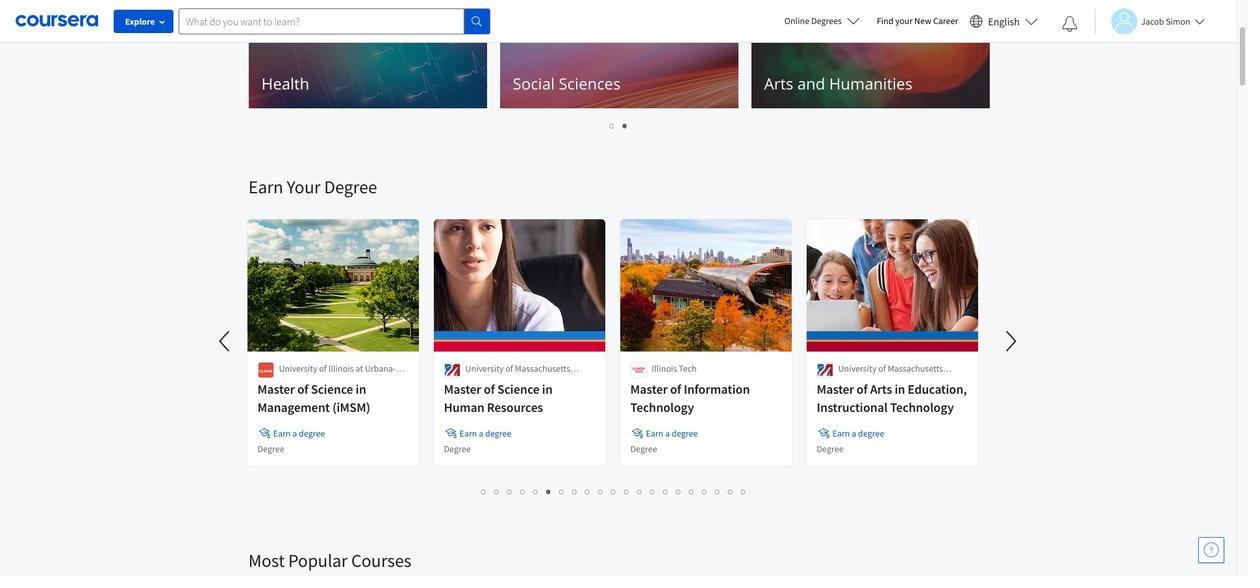 Task type: locate. For each thing, give the bounding box(es) containing it.
illinois
[[328, 363, 354, 375], [652, 363, 677, 375]]

university of massachusetts global
[[465, 363, 570, 388], [838, 363, 943, 388]]

3 university from the left
[[838, 363, 877, 375]]

1 global from the left
[[465, 376, 490, 388]]

15
[[663, 486, 674, 498]]

2 in from the left
[[542, 381, 553, 398]]

master inside master of science in management (imsm)
[[258, 381, 295, 398]]

1 left 3 button
[[481, 486, 487, 498]]

degree down instructional at bottom right
[[858, 428, 884, 440]]

degree down management
[[299, 428, 325, 440]]

technology inside master of information technology
[[630, 399, 694, 416]]

None search field
[[179, 8, 490, 34]]

2 university of massachusetts global from the left
[[838, 363, 943, 388]]

of up champaign
[[319, 363, 327, 375]]

1 vertical spatial 2 button
[[490, 485, 503, 500]]

2 degree from the left
[[485, 428, 511, 440]]

0 horizontal spatial 1 button
[[477, 485, 490, 500]]

degree down the resources
[[485, 428, 511, 440]]

1 horizontal spatial science
[[497, 381, 540, 398]]

degrees
[[811, 15, 842, 27]]

0 horizontal spatial university of massachusetts global
[[465, 363, 570, 388]]

degree down master of information technology
[[672, 428, 698, 440]]

0 horizontal spatial massachusetts
[[515, 363, 570, 375]]

of down the illinois tech
[[670, 381, 681, 398]]

0 horizontal spatial in
[[356, 381, 366, 398]]

next slide image
[[995, 326, 1027, 357]]

2 inside 'earn your degree carousel' element
[[494, 486, 500, 498]]

of inside university of illinois at urbana- champaign
[[319, 363, 327, 375]]

8 button
[[568, 485, 581, 500]]

4 master from the left
[[817, 381, 854, 398]]

degree down management
[[258, 444, 284, 455]]

in inside master of arts in education, instructional technology
[[895, 381, 905, 398]]

explore button
[[114, 10, 173, 33]]

4 degree from the left
[[858, 428, 884, 440]]

earn a degree down instructional at bottom right
[[832, 428, 884, 440]]

14 button
[[646, 485, 661, 500]]

2 a from the left
[[479, 428, 483, 440]]

What do you want to learn? text field
[[179, 8, 464, 34]]

health image
[[248, 5, 487, 108]]

1 vertical spatial 1
[[481, 486, 487, 498]]

massachusetts for arts
[[888, 363, 943, 375]]

17 button
[[685, 485, 700, 500]]

university up master of science in human resources
[[465, 363, 504, 375]]

champaign
[[279, 376, 323, 388]]

degree
[[324, 175, 377, 199], [258, 444, 284, 455], [444, 444, 471, 455], [630, 444, 657, 455], [817, 444, 843, 455]]

in
[[356, 381, 366, 398], [542, 381, 553, 398], [895, 381, 905, 398]]

university inside university of illinois at urbana- champaign
[[279, 363, 317, 375]]

a down instructional at bottom right
[[852, 428, 856, 440]]

3 earn a degree from the left
[[646, 428, 698, 440]]

jacob simon
[[1141, 15, 1190, 27]]

arts inside the arts and humanities link
[[764, 73, 793, 94]]

global up instructional at bottom right
[[838, 376, 863, 388]]

2 for topmost '2' button
[[623, 120, 628, 132]]

resources
[[487, 399, 543, 416]]

list inside 'earn your degree carousel' element
[[248, 485, 979, 500]]

20
[[728, 486, 739, 498]]

science for resources
[[497, 381, 540, 398]]

2 university from the left
[[465, 363, 504, 375]]

science up the resources
[[497, 381, 540, 398]]

find your new career link
[[870, 13, 965, 29]]

coursera image
[[16, 11, 98, 31]]

1 button down sciences
[[606, 118, 619, 133]]

massachusetts up education,
[[888, 363, 943, 375]]

0 horizontal spatial university
[[279, 363, 317, 375]]

of inside master of science in human resources
[[484, 381, 495, 398]]

courses
[[351, 550, 411, 573]]

of up instructional at bottom right
[[857, 381, 868, 398]]

0 horizontal spatial illinois
[[328, 363, 354, 375]]

earn a degree for master of arts in education, instructional technology
[[832, 428, 884, 440]]

in down at
[[356, 381, 366, 398]]

2 science from the left
[[497, 381, 540, 398]]

english button
[[965, 0, 1043, 42]]

arts and humanities
[[764, 73, 913, 94]]

a for master of arts in education, instructional technology
[[852, 428, 856, 440]]

university up champaign
[[279, 363, 317, 375]]

illinois left at
[[328, 363, 354, 375]]

arts and humanities image
[[751, 5, 990, 108]]

a
[[292, 428, 297, 440], [479, 428, 483, 440], [665, 428, 670, 440], [852, 428, 856, 440]]

master inside master of information technology
[[630, 381, 668, 398]]

0 vertical spatial list
[[248, 118, 989, 133]]

2 earn a degree from the left
[[460, 428, 511, 440]]

your
[[895, 15, 913, 27]]

1 vertical spatial 2
[[494, 486, 500, 498]]

0 horizontal spatial global
[[465, 376, 490, 388]]

3 a from the left
[[665, 428, 670, 440]]

1 horizontal spatial university of massachusetts global
[[838, 363, 943, 388]]

(imsm)
[[332, 399, 370, 416]]

2 button left 3
[[490, 485, 503, 500]]

1 degree from the left
[[299, 428, 325, 440]]

list
[[248, 118, 989, 133], [248, 485, 979, 500]]

technology down education,
[[890, 399, 954, 416]]

degree down 'human'
[[444, 444, 471, 455]]

4 button
[[516, 485, 529, 500]]

master
[[258, 381, 295, 398], [444, 381, 481, 398], [630, 381, 668, 398], [817, 381, 854, 398]]

master for master of science in management (imsm)
[[258, 381, 295, 398]]

earn down management
[[273, 428, 291, 440]]

massachusetts for science
[[515, 363, 570, 375]]

2
[[623, 120, 628, 132], [494, 486, 500, 498]]

massachusetts
[[515, 363, 570, 375], [888, 363, 943, 375]]

1 button
[[606, 118, 619, 133], [477, 485, 490, 500]]

3 in from the left
[[895, 381, 905, 398]]

2 button down sciences
[[619, 118, 632, 133]]

degree up 13
[[630, 444, 657, 455]]

1 science from the left
[[311, 381, 353, 398]]

1 horizontal spatial massachusetts
[[888, 363, 943, 375]]

earn a degree down 'human'
[[460, 428, 511, 440]]

earn a degree
[[273, 428, 325, 440], [460, 428, 511, 440], [646, 428, 698, 440], [832, 428, 884, 440]]

of up 'human'
[[484, 381, 495, 398]]

20 button
[[724, 485, 739, 500]]

1 button for topmost '2' button
[[606, 118, 619, 133]]

earn
[[248, 175, 283, 199], [273, 428, 291, 440], [460, 428, 477, 440], [646, 428, 663, 440], [832, 428, 850, 440]]

university
[[279, 363, 317, 375], [465, 363, 504, 375], [838, 363, 877, 375]]

4 earn a degree from the left
[[832, 428, 884, 440]]

1 massachusetts from the left
[[515, 363, 570, 375]]

0 horizontal spatial technology
[[630, 399, 694, 416]]

1 horizontal spatial technology
[[890, 399, 954, 416]]

0 vertical spatial 1
[[610, 120, 615, 132]]

science up "(imsm)"
[[311, 381, 353, 398]]

1 university of massachusetts global image from the left
[[444, 362, 460, 379]]

university of illinois at urbana- champaign
[[279, 363, 396, 388]]

1 university of massachusetts global from the left
[[465, 363, 570, 388]]

1
[[610, 120, 615, 132], [481, 486, 487, 498]]

15 button
[[659, 485, 674, 500]]

2 horizontal spatial university
[[838, 363, 877, 375]]

1 technology from the left
[[630, 399, 694, 416]]

0 horizontal spatial university of massachusetts global image
[[444, 362, 460, 379]]

1 horizontal spatial university of massachusetts global image
[[817, 362, 833, 379]]

degree down instructional at bottom right
[[817, 444, 843, 455]]

earn down 'human'
[[460, 428, 477, 440]]

university of massachusetts global image
[[444, 362, 460, 379], [817, 362, 833, 379]]

7
[[559, 486, 564, 498]]

most
[[248, 550, 285, 573]]

arts up instructional at bottom right
[[870, 381, 892, 398]]

0 vertical spatial 2 button
[[619, 118, 632, 133]]

1 horizontal spatial 2
[[623, 120, 628, 132]]

1 button left 3 button
[[477, 485, 490, 500]]

in for resources
[[542, 381, 553, 398]]

earn your degree carousel element
[[209, 136, 1027, 511]]

arts left and
[[764, 73, 793, 94]]

1 horizontal spatial 1
[[610, 120, 615, 132]]

4 a from the left
[[852, 428, 856, 440]]

university of massachusetts global image up 'human'
[[444, 362, 460, 379]]

16
[[676, 486, 687, 498]]

illinois left tech
[[652, 363, 677, 375]]

earn for master of science in human resources
[[460, 428, 477, 440]]

of inside master of arts in education, instructional technology
[[857, 381, 868, 398]]

3 degree from the left
[[672, 428, 698, 440]]

1 horizontal spatial 1 button
[[606, 118, 619, 133]]

university of massachusetts global up the resources
[[465, 363, 570, 388]]

3 master from the left
[[630, 381, 668, 398]]

4
[[520, 486, 526, 498]]

1 horizontal spatial 2 button
[[619, 118, 632, 133]]

0 horizontal spatial 2
[[494, 486, 500, 498]]

1 in from the left
[[356, 381, 366, 398]]

2 technology from the left
[[890, 399, 954, 416]]

11 button
[[607, 485, 622, 500]]

1 inside 'earn your degree carousel' element
[[481, 486, 487, 498]]

2 university of massachusetts global image from the left
[[817, 362, 833, 379]]

earn down instructional at bottom right
[[832, 428, 850, 440]]

most popular courses
[[248, 550, 411, 573]]

a down management
[[292, 428, 297, 440]]

degree for master of science in management (imsm)
[[258, 444, 284, 455]]

1 horizontal spatial global
[[838, 376, 863, 388]]

previous slide image
[[219, 0, 250, 10]]

1 list from the top
[[248, 118, 989, 133]]

5 button
[[529, 485, 542, 500]]

earn a degree for master of information technology
[[646, 428, 698, 440]]

university of massachusetts global up instructional at bottom right
[[838, 363, 943, 388]]

global
[[465, 376, 490, 388], [838, 376, 863, 388]]

university up instructional at bottom right
[[838, 363, 877, 375]]

1 vertical spatial arts
[[870, 381, 892, 398]]

in left education,
[[895, 381, 905, 398]]

2 horizontal spatial in
[[895, 381, 905, 398]]

degree for master of information technology
[[630, 444, 657, 455]]

degree for master of science in human resources
[[444, 444, 471, 455]]

0 vertical spatial arts
[[764, 73, 793, 94]]

0 vertical spatial 2
[[623, 120, 628, 132]]

1 horizontal spatial illinois
[[652, 363, 677, 375]]

science
[[311, 381, 353, 398], [497, 381, 540, 398]]

1 horizontal spatial in
[[542, 381, 553, 398]]

at
[[356, 363, 363, 375]]

1 earn a degree from the left
[[273, 428, 325, 440]]

degree for master of information technology
[[672, 428, 698, 440]]

1 master from the left
[[258, 381, 295, 398]]

technology
[[630, 399, 694, 416], [890, 399, 954, 416]]

2 list from the top
[[248, 485, 979, 500]]

earn left your
[[248, 175, 283, 199]]

13
[[637, 486, 648, 498]]

of
[[319, 363, 327, 375], [506, 363, 513, 375], [878, 363, 886, 375], [297, 381, 308, 398], [484, 381, 495, 398], [670, 381, 681, 398], [857, 381, 868, 398]]

of up master of science in human resources
[[506, 363, 513, 375]]

3 button
[[503, 485, 516, 500]]

master down university of illinois at urbana-champaign image
[[258, 381, 295, 398]]

massachusetts up the resources
[[515, 363, 570, 375]]

humanities
[[829, 73, 913, 94]]

global up 'human'
[[465, 376, 490, 388]]

information
[[684, 381, 750, 398]]

0 horizontal spatial science
[[311, 381, 353, 398]]

earn down master of information technology
[[646, 428, 663, 440]]

1 for the leftmost '2' button
[[481, 486, 487, 498]]

master inside master of arts in education, instructional technology
[[817, 381, 854, 398]]

university of massachusetts global image for master of science in human resources
[[444, 362, 460, 379]]

earn a degree down master of information technology
[[646, 428, 698, 440]]

science inside master of science in human resources
[[497, 381, 540, 398]]

1 illinois from the left
[[328, 363, 354, 375]]

in inside master of science in management (imsm)
[[356, 381, 366, 398]]

1 vertical spatial 1 button
[[477, 485, 490, 500]]

science for (imsm)
[[311, 381, 353, 398]]

jacob
[[1141, 15, 1164, 27]]

urbana-
[[365, 363, 396, 375]]

university of illinois at urbana-champaign image
[[258, 362, 274, 379]]

10 button
[[594, 485, 609, 500]]

master inside master of science in human resources
[[444, 381, 481, 398]]

a down 'human'
[[479, 428, 483, 440]]

master down illinois tech image
[[630, 381, 668, 398]]

arts
[[764, 73, 793, 94], [870, 381, 892, 398]]

1 a from the left
[[292, 428, 297, 440]]

0 horizontal spatial 1
[[481, 486, 487, 498]]

0 vertical spatial 1 button
[[606, 118, 619, 133]]

university of massachusetts global image up instructional at bottom right
[[817, 362, 833, 379]]

master up 'human'
[[444, 381, 481, 398]]

2 button
[[619, 118, 632, 133], [490, 485, 503, 500]]

of up management
[[297, 381, 308, 398]]

2 master from the left
[[444, 381, 481, 398]]

a down master of information technology
[[665, 428, 670, 440]]

1 horizontal spatial arts
[[870, 381, 892, 398]]

earn for master of information technology
[[646, 428, 663, 440]]

illinois inside university of illinois at urbana- champaign
[[328, 363, 354, 375]]

science inside master of science in management (imsm)
[[311, 381, 353, 398]]

in up the resources
[[542, 381, 553, 398]]

university for resources
[[465, 363, 504, 375]]

21 button
[[737, 485, 752, 500]]

technology inside master of arts in education, instructional technology
[[890, 399, 954, 416]]

popular
[[288, 550, 348, 573]]

2 massachusetts from the left
[[888, 363, 943, 375]]

in inside master of science in human resources
[[542, 381, 553, 398]]

0 horizontal spatial arts
[[764, 73, 793, 94]]

1 down sciences
[[610, 120, 615, 132]]

university for (imsm)
[[279, 363, 317, 375]]

earn a degree down management
[[273, 428, 325, 440]]

technology down the illinois tech
[[630, 399, 694, 416]]

1 university from the left
[[279, 363, 317, 375]]

master up instructional at bottom right
[[817, 381, 854, 398]]

2 global from the left
[[838, 376, 863, 388]]

degree
[[299, 428, 325, 440], [485, 428, 511, 440], [672, 428, 698, 440], [858, 428, 884, 440]]

1 horizontal spatial university
[[465, 363, 504, 375]]

1 vertical spatial list
[[248, 485, 979, 500]]



Task type: describe. For each thing, give the bounding box(es) containing it.
10 11 12 13 14 15 16 17 18 19 20 21
[[598, 486, 752, 498]]

of inside master of science in management (imsm)
[[297, 381, 308, 398]]

14
[[650, 486, 661, 498]]

master for master of science in human resources
[[444, 381, 481, 398]]

6
[[546, 486, 551, 498]]

18
[[702, 486, 713, 498]]

and
[[797, 73, 825, 94]]

management
[[258, 399, 330, 416]]

show notifications image
[[1062, 16, 1078, 32]]

9
[[585, 486, 590, 498]]

7 button
[[555, 485, 568, 500]]

earn for master of science in management (imsm)
[[273, 428, 291, 440]]

2 for the leftmost '2' button
[[494, 486, 500, 498]]

university of massachusetts global for arts
[[838, 363, 943, 388]]

sciences
[[559, 73, 621, 94]]

19 button
[[711, 485, 726, 500]]

21
[[741, 486, 752, 498]]

human
[[444, 399, 484, 416]]

degree for master of arts in education, instructional technology
[[858, 428, 884, 440]]

earn for master of arts in education, instructional technology
[[832, 428, 850, 440]]

career
[[933, 15, 958, 27]]

degree right your
[[324, 175, 377, 199]]

social sciences image
[[500, 5, 738, 108]]

6 button
[[542, 485, 555, 500]]

master of arts in education, instructional technology
[[817, 381, 967, 416]]

11
[[611, 486, 622, 498]]

master of information technology
[[630, 381, 750, 416]]

global for arts
[[838, 376, 863, 388]]

simon
[[1166, 15, 1190, 27]]

1 button for the leftmost '2' button
[[477, 485, 490, 500]]

university for instructional
[[838, 363, 877, 375]]

master for master of arts in education, instructional technology
[[817, 381, 854, 398]]

a for master of information technology
[[665, 428, 670, 440]]

earn a degree for master of science in management (imsm)
[[273, 428, 325, 440]]

education,
[[908, 381, 967, 398]]

2 illinois from the left
[[652, 363, 677, 375]]

earn your degree
[[248, 175, 377, 199]]

10
[[598, 486, 609, 498]]

13 button
[[633, 485, 648, 500]]

of inside master of information technology
[[670, 381, 681, 398]]

in for (imsm)
[[356, 381, 366, 398]]

of up master of arts in education, instructional technology
[[878, 363, 886, 375]]

12 button
[[620, 485, 635, 500]]

9 button
[[581, 485, 594, 500]]

explore
[[125, 16, 155, 27]]

find your new career
[[877, 15, 958, 27]]

previous slide image
[[209, 326, 241, 357]]

illinois tech image
[[630, 362, 647, 379]]

8
[[572, 486, 577, 498]]

1 for topmost '2' button
[[610, 120, 615, 132]]

university of massachusetts global image for master of arts in education, instructional technology
[[817, 362, 833, 379]]

16 button
[[672, 485, 687, 500]]

health link
[[248, 5, 487, 108]]

12
[[624, 486, 635, 498]]

in for instructional
[[895, 381, 905, 398]]

social sciences
[[513, 73, 621, 94]]

new
[[914, 15, 931, 27]]

master of science in human resources
[[444, 381, 553, 416]]

0 horizontal spatial 2 button
[[490, 485, 503, 500]]

university of massachusetts global for science
[[465, 363, 570, 388]]

a for master of science in management (imsm)
[[292, 428, 297, 440]]

master of science in management (imsm)
[[258, 381, 370, 416]]

17
[[689, 486, 700, 498]]

5
[[533, 486, 538, 498]]

find
[[877, 15, 894, 27]]

instructional
[[817, 399, 888, 416]]

illinois tech
[[652, 363, 697, 375]]

social
[[513, 73, 555, 94]]

online degrees
[[784, 15, 842, 27]]

master for master of information technology
[[630, 381, 668, 398]]

your
[[287, 175, 320, 199]]

social sciences link
[[500, 5, 738, 108]]

degree for master of arts in education, instructional technology
[[817, 444, 843, 455]]

degree for master of science in management (imsm)
[[299, 428, 325, 440]]

health
[[261, 73, 309, 94]]

tech
[[679, 363, 697, 375]]

english
[[988, 15, 1020, 28]]

a for master of science in human resources
[[479, 428, 483, 440]]

degree for master of science in human resources
[[485, 428, 511, 440]]

global for science
[[465, 376, 490, 388]]

online
[[784, 15, 809, 27]]

18 button
[[698, 485, 713, 500]]

arts inside master of arts in education, instructional technology
[[870, 381, 892, 398]]

online degrees button
[[774, 6, 870, 35]]

arts and humanities link
[[751, 5, 990, 108]]

19
[[715, 486, 726, 498]]

jacob simon button
[[1095, 8, 1205, 34]]

help center image
[[1204, 543, 1219, 559]]

3
[[507, 486, 513, 498]]

earn a degree for master of science in human resources
[[460, 428, 511, 440]]



Task type: vqa. For each thing, say whether or not it's contained in the screenshot.
the Binomial
no



